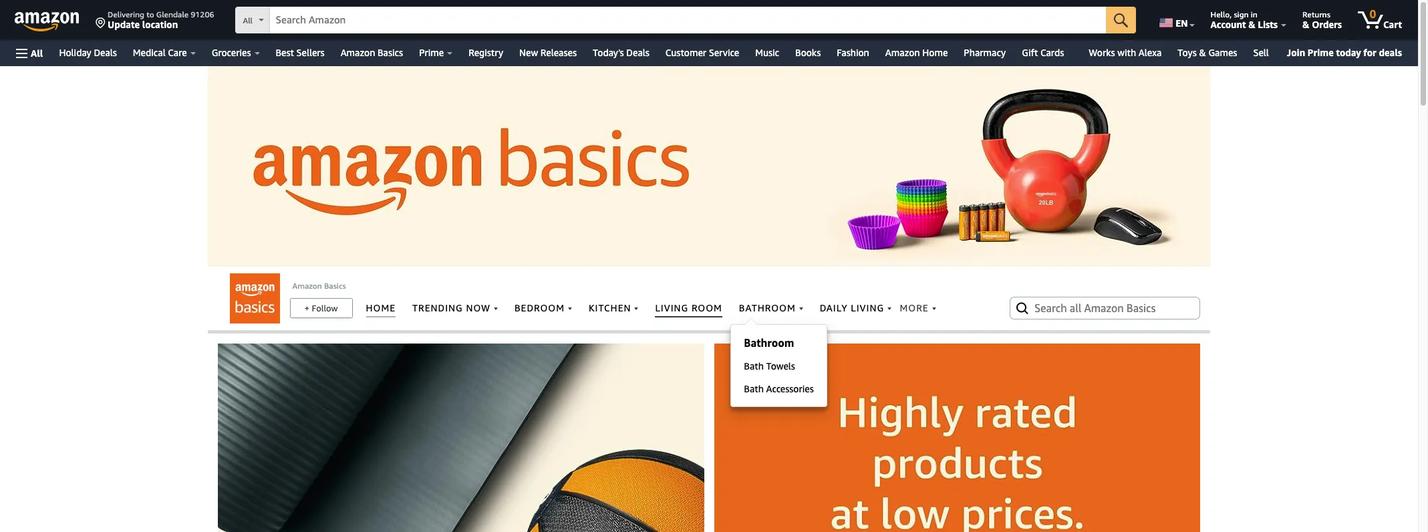Task type: vqa. For each thing, say whether or not it's contained in the screenshot.
Amazon Basics in navigation navigation
yes



Task type: describe. For each thing, give the bounding box(es) containing it.
all inside "search box"
[[243, 15, 253, 25]]

0 horizontal spatial amazon
[[292, 281, 322, 291]]

gift cards link
[[1014, 43, 1081, 62]]

new
[[519, 47, 538, 58]]

customer service link
[[658, 43, 747, 62]]

amazon inside amazon home link
[[885, 47, 920, 58]]

in
[[1251, 9, 1258, 19]]

customer service
[[666, 47, 739, 58]]

+ follow
[[304, 303, 338, 313]]

0 horizontal spatial basics
[[324, 281, 346, 291]]

returns
[[1303, 9, 1331, 19]]

cards
[[1041, 47, 1064, 58]]

toys
[[1178, 47, 1197, 58]]

& for toys
[[1199, 47, 1206, 58]]

+ follow button
[[290, 299, 352, 317]]

books link
[[787, 43, 829, 62]]

returns & orders
[[1303, 9, 1342, 30]]

& for account
[[1249, 19, 1256, 30]]

join prime today for deals
[[1287, 47, 1402, 58]]

amazon home link
[[877, 43, 956, 62]]

works
[[1089, 47, 1115, 58]]

today's deals link
[[585, 43, 658, 62]]

gift cards
[[1022, 47, 1064, 58]]

best sellers link
[[268, 43, 333, 62]]

1 horizontal spatial amazon
[[341, 47, 375, 58]]

medical
[[133, 47, 166, 58]]

sign
[[1234, 9, 1249, 19]]

fashion link
[[829, 43, 877, 62]]

amazon basics logo image
[[230, 273, 280, 323]]

hello, sign in
[[1211, 9, 1258, 19]]

2 prime from the left
[[1308, 47, 1334, 58]]

music
[[755, 47, 779, 58]]

today's
[[593, 47, 624, 58]]

medical care
[[133, 47, 187, 58]]

glendale
[[156, 9, 189, 19]]

1 prime from the left
[[419, 47, 444, 58]]

deals
[[1379, 47, 1402, 58]]

all inside button
[[31, 47, 43, 58]]

fashion
[[837, 47, 869, 58]]

deals for today's deals
[[626, 47, 650, 58]]

today
[[1336, 47, 1361, 58]]

home
[[923, 47, 948, 58]]

gift
[[1022, 47, 1038, 58]]

holiday
[[59, 47, 91, 58]]

best sellers
[[276, 47, 325, 58]]

none submit inside all "search box"
[[1106, 7, 1136, 33]]

0
[[1370, 7, 1376, 21]]

medical care link
[[125, 43, 204, 62]]

lists
[[1258, 19, 1278, 30]]

91206
[[191, 9, 214, 19]]

with
[[1118, 47, 1136, 58]]

All search field
[[236, 7, 1136, 35]]

toys & games
[[1178, 47, 1237, 58]]

alexa
[[1139, 47, 1162, 58]]

pharmacy
[[964, 47, 1006, 58]]

customer
[[666, 47, 706, 58]]

new releases
[[519, 47, 577, 58]]

cart
[[1383, 19, 1402, 30]]

music link
[[747, 43, 787, 62]]

orders
[[1312, 19, 1342, 30]]



Task type: locate. For each thing, give the bounding box(es) containing it.
1 horizontal spatial &
[[1249, 19, 1256, 30]]

groceries
[[212, 47, 251, 58]]

0 horizontal spatial prime
[[419, 47, 444, 58]]

amazon basics link
[[333, 43, 411, 62], [292, 281, 346, 291]]

all button
[[10, 40, 49, 66]]

today's deals
[[593, 47, 650, 58]]

amazon basics link right sellers
[[333, 43, 411, 62]]

holiday deals
[[59, 47, 117, 58]]

1 vertical spatial amazon basics
[[292, 281, 346, 291]]

search image
[[1015, 300, 1031, 316]]

basics inside navigation navigation
[[378, 47, 403, 58]]

2 horizontal spatial &
[[1303, 19, 1310, 30]]

deals
[[94, 47, 117, 58], [626, 47, 650, 58]]

amazon basics link up + follow
[[292, 281, 346, 291]]

join prime today for deals link
[[1282, 44, 1408, 61]]

update
[[108, 19, 140, 30]]

None submit
[[1106, 7, 1136, 33]]

pharmacy link
[[956, 43, 1014, 62]]

0 vertical spatial amazon basics link
[[333, 43, 411, 62]]

Search all Amazon Basics search field
[[1035, 297, 1178, 319]]

& for returns
[[1303, 19, 1310, 30]]

1 deals from the left
[[94, 47, 117, 58]]

follow
[[312, 303, 338, 313]]

books
[[795, 47, 821, 58]]

releases
[[541, 47, 577, 58]]

join
[[1287, 47, 1305, 58]]

basics up follow
[[324, 281, 346, 291]]

amazon home
[[885, 47, 948, 58]]

works with alexa
[[1089, 47, 1162, 58]]

2 deals from the left
[[626, 47, 650, 58]]

0 vertical spatial basics
[[378, 47, 403, 58]]

0 vertical spatial amazon basics
[[341, 47, 403, 58]]

2 horizontal spatial amazon
[[885, 47, 920, 58]]

amazon basics inside navigation navigation
[[341, 47, 403, 58]]

1 horizontal spatial prime
[[1308, 47, 1334, 58]]

prime right join
[[1308, 47, 1334, 58]]

& inside 'link'
[[1199, 47, 1206, 58]]

deals right today's
[[626, 47, 650, 58]]

0 vertical spatial all
[[243, 15, 253, 25]]

& left lists
[[1249, 19, 1256, 30]]

en
[[1176, 17, 1188, 29]]

delivering to glendale 91206 update location
[[108, 9, 214, 30]]

1 vertical spatial all
[[31, 47, 43, 58]]

location
[[142, 19, 178, 30]]

amazon basics up + follow
[[292, 281, 346, 291]]

account
[[1211, 19, 1246, 30]]

registry link
[[461, 43, 511, 62]]

delivering
[[108, 9, 144, 19]]

hello,
[[1211, 9, 1232, 19]]

basics left the prime link
[[378, 47, 403, 58]]

0 horizontal spatial deals
[[94, 47, 117, 58]]

prime left registry
[[419, 47, 444, 58]]

basics
[[378, 47, 403, 58], [324, 281, 346, 291]]

prime link
[[411, 43, 461, 62]]

for
[[1364, 47, 1377, 58]]

1 vertical spatial amazon basics link
[[292, 281, 346, 291]]

deals for holiday deals
[[94, 47, 117, 58]]

amazon image
[[15, 12, 80, 32]]

amazon basics right sellers
[[341, 47, 403, 58]]

amazon
[[341, 47, 375, 58], [885, 47, 920, 58], [292, 281, 322, 291]]

deals right the holiday
[[94, 47, 117, 58]]

amazon basics
[[341, 47, 403, 58], [292, 281, 346, 291]]

en link
[[1152, 3, 1201, 37]]

prime
[[419, 47, 444, 58], [1308, 47, 1334, 58]]

service
[[709, 47, 739, 58]]

best
[[276, 47, 294, 58]]

amazon right sellers
[[341, 47, 375, 58]]

all up the groceries link
[[243, 15, 253, 25]]

amazon left 'home'
[[885, 47, 920, 58]]

care
[[168, 47, 187, 58]]

sell link
[[1245, 43, 1277, 62]]

holiday deals link
[[51, 43, 125, 62]]

1 horizontal spatial deals
[[626, 47, 650, 58]]

all
[[243, 15, 253, 25], [31, 47, 43, 58]]

0 horizontal spatial all
[[31, 47, 43, 58]]

games
[[1209, 47, 1237, 58]]

navigation navigation
[[0, 0, 1418, 66]]

sellers
[[296, 47, 325, 58]]

amazon up the +
[[292, 281, 322, 291]]

sell
[[1253, 47, 1269, 58]]

all down amazon image
[[31, 47, 43, 58]]

1 horizontal spatial all
[[243, 15, 253, 25]]

to
[[146, 9, 154, 19]]

account & lists
[[1211, 19, 1278, 30]]

& left orders
[[1303, 19, 1310, 30]]

works with alexa link
[[1081, 43, 1170, 62]]

Search Amazon text field
[[270, 7, 1106, 33]]

toys & games link
[[1170, 43, 1245, 62]]

+
[[304, 303, 310, 313]]

& right toys
[[1199, 47, 1206, 58]]

1 horizontal spatial basics
[[378, 47, 403, 58]]

registry
[[469, 47, 503, 58]]

0 horizontal spatial &
[[1199, 47, 1206, 58]]

new releases link
[[511, 43, 585, 62]]

1 vertical spatial basics
[[324, 281, 346, 291]]

&
[[1249, 19, 1256, 30], [1303, 19, 1310, 30], [1199, 47, 1206, 58]]

groceries link
[[204, 43, 268, 62]]

& inside returns & orders
[[1303, 19, 1310, 30]]



